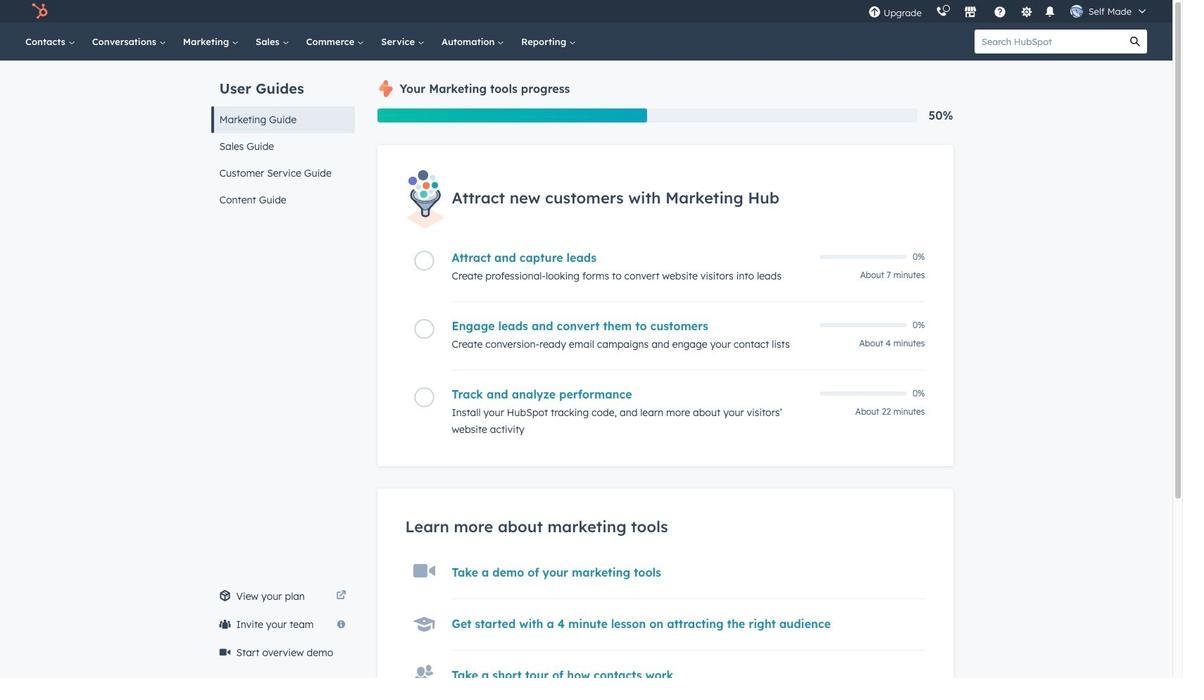 Task type: describe. For each thing, give the bounding box(es) containing it.
2 link opens in a new window image from the top
[[336, 591, 346, 602]]

Search HubSpot search field
[[975, 30, 1124, 54]]

user guides element
[[211, 61, 355, 214]]

marketplaces image
[[965, 6, 977, 19]]

ruby anderson image
[[1071, 5, 1084, 18]]



Task type: vqa. For each thing, say whether or not it's contained in the screenshot.
the App
no



Task type: locate. For each thing, give the bounding box(es) containing it.
progress bar
[[377, 109, 648, 123]]

link opens in a new window image
[[336, 588, 346, 605], [336, 591, 346, 602]]

1 link opens in a new window image from the top
[[336, 588, 346, 605]]

menu
[[862, 0, 1156, 23]]



